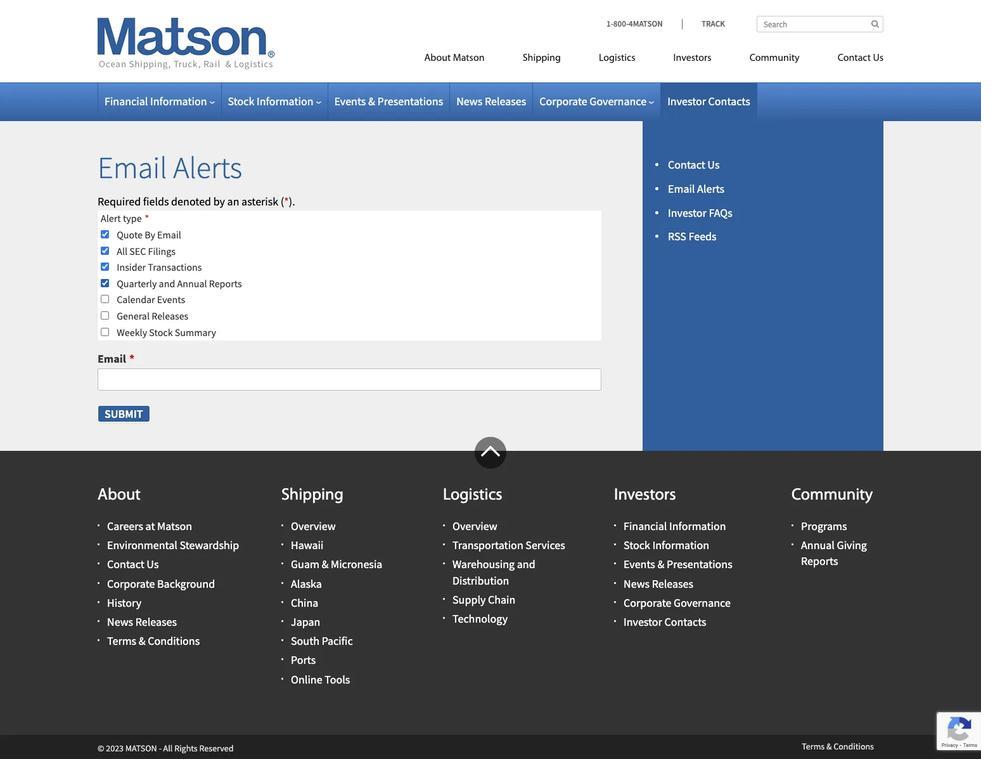 Task type: locate. For each thing, give the bounding box(es) containing it.
1 vertical spatial corporate
[[107, 576, 155, 591]]

required fields denoted by an asterisk (
[[98, 194, 284, 208]]

&
[[368, 94, 375, 108], [322, 557, 329, 572], [658, 557, 665, 572], [139, 634, 146, 648], [827, 741, 832, 752]]

alerts
[[173, 148, 242, 186], [698, 181, 725, 196]]

1 vertical spatial contacts
[[665, 615, 707, 629]]

email alerts
[[98, 148, 242, 186], [668, 181, 725, 196]]

0 horizontal spatial overview link
[[291, 519, 336, 533]]

2 horizontal spatial us
[[873, 53, 884, 63]]

2 vertical spatial contact us link
[[107, 557, 159, 572]]

0 vertical spatial terms & conditions link
[[107, 634, 200, 648]]

1 vertical spatial about
[[98, 487, 141, 504]]

reports up summary
[[209, 277, 242, 290]]

contact us link up email alerts link
[[668, 157, 720, 172]]

financial for financial information stock information events & presentations news releases corporate governance investor contacts
[[624, 519, 667, 533]]

transactions
[[148, 261, 202, 273]]

email
[[98, 148, 167, 186], [668, 181, 695, 196], [157, 228, 181, 241], [98, 351, 126, 366]]

0 horizontal spatial matson
[[157, 519, 192, 533]]

matson inside careers at matson environmental stewardship contact us corporate background history news releases terms & conditions
[[157, 519, 192, 533]]

community
[[750, 53, 800, 63], [792, 487, 873, 504]]

releases
[[485, 94, 527, 108], [152, 309, 189, 322], [652, 576, 694, 591], [136, 615, 177, 629]]

news
[[457, 94, 483, 108], [624, 576, 650, 591], [107, 615, 133, 629]]

overview inside overview hawaii guam & micronesia alaska china japan south pacific ports online tools
[[291, 519, 336, 533]]

us up corporate background link
[[147, 557, 159, 572]]

terms
[[107, 634, 136, 648], [802, 741, 825, 752]]

© 2023 matson ‐ all rights reserved
[[98, 742, 234, 754]]

stock information
[[228, 94, 314, 108]]

stock information link
[[228, 94, 321, 108], [624, 538, 710, 553]]

distribution
[[453, 573, 509, 588]]

email alerts link
[[668, 181, 725, 196]]

matson image
[[98, 18, 275, 70]]

presentations
[[378, 94, 443, 108], [667, 557, 733, 572]]

online tools link
[[291, 672, 350, 687]]

fields
[[143, 194, 169, 208]]

news inside careers at matson environmental stewardship contact us corporate background history news releases terms & conditions
[[107, 615, 133, 629]]

0 vertical spatial investor
[[668, 94, 706, 108]]

quarterly
[[117, 277, 157, 290]]

All SEC Filings checkbox
[[101, 246, 109, 255]]

matson up news releases
[[453, 53, 485, 63]]

investors inside top menu navigation
[[674, 53, 712, 63]]

general releases
[[117, 309, 189, 322]]

top menu navigation
[[367, 47, 884, 73]]

1 vertical spatial shipping
[[282, 487, 344, 504]]

stock inside the financial information stock information events & presentations news releases corporate governance investor contacts
[[624, 538, 651, 553]]

2 vertical spatial us
[[147, 557, 159, 572]]

0 vertical spatial and
[[159, 277, 175, 290]]

overview hawaii guam & micronesia alaska china japan south pacific ports online tools
[[291, 519, 383, 687]]

china
[[291, 595, 319, 610]]

1 horizontal spatial events & presentations link
[[624, 557, 733, 572]]

1 vertical spatial presentations
[[667, 557, 733, 572]]

programs
[[802, 519, 847, 533]]

all left the "sec"
[[117, 245, 128, 257]]

community down search search box
[[750, 53, 800, 63]]

terms inside careers at matson environmental stewardship contact us corporate background history news releases terms & conditions
[[107, 634, 136, 648]]

2 vertical spatial news
[[107, 615, 133, 629]]

2 overview link from the left
[[453, 519, 498, 533]]

by
[[145, 228, 155, 241]]

contact us down search image
[[838, 53, 884, 63]]

2 vertical spatial news releases link
[[107, 615, 177, 629]]

quote by email
[[117, 228, 181, 241]]

search image
[[872, 20, 880, 28]]

0 horizontal spatial terms
[[107, 634, 136, 648]]

supply
[[453, 592, 486, 607]]

annual down programs "link"
[[802, 538, 835, 553]]

0 horizontal spatial alerts
[[173, 148, 242, 186]]

0 vertical spatial investors
[[674, 53, 712, 63]]

overview link up transportation
[[453, 519, 498, 533]]

4matson
[[629, 18, 663, 29]]

1 vertical spatial community
[[792, 487, 873, 504]]

1 vertical spatial annual
[[802, 538, 835, 553]]

1 vertical spatial matson
[[157, 519, 192, 533]]

corporate governance link for investor contacts link corresponding to top financial information link
[[540, 94, 655, 108]]

investors inside footer
[[614, 487, 676, 504]]

and
[[159, 277, 175, 290], [517, 557, 536, 572]]

1 horizontal spatial stock
[[228, 94, 255, 108]]

investor contacts link
[[668, 94, 751, 108], [624, 615, 707, 629]]

matson inside top menu navigation
[[453, 53, 485, 63]]

0 horizontal spatial events
[[157, 293, 185, 306]]

0 horizontal spatial logistics
[[443, 487, 503, 504]]

services
[[526, 538, 565, 553]]

0 horizontal spatial contact
[[107, 557, 144, 572]]

investor
[[668, 94, 706, 108], [668, 205, 707, 220], [624, 615, 663, 629]]

2 vertical spatial investor
[[624, 615, 663, 629]]

shipping link
[[504, 47, 580, 73]]

1 vertical spatial all
[[163, 742, 173, 754]]

1 vertical spatial news releases link
[[624, 576, 694, 591]]

None search field
[[757, 16, 884, 32]]

contact us inside top menu navigation
[[838, 53, 884, 63]]

all right the ‐
[[163, 742, 173, 754]]

news releases link for top financial information link's events & presentations link
[[457, 94, 527, 108]]

1 horizontal spatial reports
[[802, 554, 839, 568]]

logistics inside logistics link
[[599, 53, 636, 63]]

investor for investor contacts
[[668, 94, 706, 108]]

logistics link
[[580, 47, 655, 73]]

1 vertical spatial and
[[517, 557, 536, 572]]

email up required
[[98, 148, 167, 186]]

logistics down '800-'
[[599, 53, 636, 63]]

1 vertical spatial stock
[[149, 326, 173, 338]]

0 horizontal spatial email alerts
[[98, 148, 242, 186]]

rss feeds
[[668, 229, 717, 244]]

1 horizontal spatial financial
[[624, 519, 667, 533]]

alerts up faqs
[[698, 181, 725, 196]]

0 horizontal spatial about
[[98, 487, 141, 504]]

financial for financial information
[[105, 94, 148, 108]]

contacts
[[709, 94, 751, 108], [665, 615, 707, 629]]

financial information link
[[105, 94, 215, 108], [624, 519, 726, 533]]

1 vertical spatial stock information link
[[624, 538, 710, 553]]

0 vertical spatial financial
[[105, 94, 148, 108]]

corporate inside the financial information stock information events & presentations news releases corporate governance investor contacts
[[624, 595, 672, 610]]

overview for hawaii
[[291, 519, 336, 533]]

Quarterly and Annual Reports checkbox
[[101, 279, 109, 287]]

email up filings on the top of the page
[[157, 228, 181, 241]]

2 vertical spatial contact
[[107, 557, 144, 572]]

1 vertical spatial events & presentations link
[[624, 557, 733, 572]]

1 vertical spatial terms
[[802, 741, 825, 752]]

1 vertical spatial us
[[708, 157, 720, 172]]

1 vertical spatial investor contacts link
[[624, 615, 707, 629]]

back to top image
[[475, 437, 507, 469]]

news releases link
[[457, 94, 527, 108], [624, 576, 694, 591], [107, 615, 177, 629]]

0 vertical spatial matson
[[453, 53, 485, 63]]

0 horizontal spatial annual
[[177, 277, 207, 290]]

1 vertical spatial investors
[[614, 487, 676, 504]]

2023
[[106, 742, 124, 754]]

news releases
[[457, 94, 527, 108]]

guam
[[291, 557, 320, 572]]

1 horizontal spatial overview
[[453, 519, 498, 533]]

overview
[[291, 519, 336, 533], [453, 519, 498, 533]]

0 vertical spatial stock
[[228, 94, 255, 108]]

email down weekly stock summary option
[[98, 351, 126, 366]]

0 vertical spatial news releases link
[[457, 94, 527, 108]]

1 vertical spatial financial
[[624, 519, 667, 533]]

0 vertical spatial logistics
[[599, 53, 636, 63]]

0 horizontal spatial events & presentations link
[[335, 94, 443, 108]]

contact us link down environmental
[[107, 557, 159, 572]]

sec
[[130, 245, 146, 257]]

email alerts up fields
[[98, 148, 242, 186]]

& inside the financial information stock information events & presentations news releases corporate governance investor contacts
[[658, 557, 665, 572]]

0 vertical spatial contacts
[[709, 94, 751, 108]]

corporate
[[540, 94, 588, 108], [107, 576, 155, 591], [624, 595, 672, 610]]

insider
[[117, 261, 146, 273]]

2 horizontal spatial news releases link
[[624, 576, 694, 591]]

0 vertical spatial about
[[425, 53, 451, 63]]

investor for investor faqs
[[668, 205, 707, 220]]

online
[[291, 672, 323, 687]]

logistics
[[599, 53, 636, 63], [443, 487, 503, 504]]

stewardship
[[180, 538, 239, 553]]

overview up transportation
[[453, 519, 498, 533]]

1 vertical spatial contact us link
[[668, 157, 720, 172]]

1 horizontal spatial governance
[[674, 595, 731, 610]]

events & presentations link for top financial information link
[[335, 94, 443, 108]]

0 horizontal spatial financial information link
[[105, 94, 215, 108]]

overview inside overview transportation services warehousing and distribution supply chain technology
[[453, 519, 498, 533]]

community inside community link
[[750, 53, 800, 63]]

and down the insider transactions
[[159, 277, 175, 290]]

0 vertical spatial corporate governance link
[[540, 94, 655, 108]]

1 horizontal spatial news releases link
[[457, 94, 527, 108]]

logistics down the back to top image
[[443, 487, 503, 504]]

0 vertical spatial stock information link
[[228, 94, 321, 108]]

contact us up email alerts link
[[668, 157, 720, 172]]

corporate background link
[[107, 576, 215, 591]]

2 vertical spatial events
[[624, 557, 656, 572]]

Search search field
[[757, 16, 884, 32]]

information for stock information
[[257, 94, 314, 108]]

1 vertical spatial corporate governance link
[[624, 595, 731, 610]]

overview link
[[291, 519, 336, 533], [453, 519, 498, 533]]

contact down environmental
[[107, 557, 144, 572]]

matson
[[453, 53, 485, 63], [157, 519, 192, 533]]

footer
[[0, 437, 982, 759]]

all
[[117, 245, 128, 257], [163, 742, 173, 754]]

us up email alerts link
[[708, 157, 720, 172]]

0 horizontal spatial shipping
[[282, 487, 344, 504]]

history
[[107, 595, 141, 610]]

annual
[[177, 277, 207, 290], [802, 538, 835, 553]]

email alerts up investor faqs link
[[668, 181, 725, 196]]

contact
[[838, 53, 871, 63], [668, 157, 706, 172], [107, 557, 144, 572]]

2 vertical spatial stock
[[624, 538, 651, 553]]

investor inside the financial information stock information events & presentations news releases corporate governance investor contacts
[[624, 615, 663, 629]]

1 horizontal spatial conditions
[[834, 741, 874, 752]]

0 horizontal spatial stock information link
[[228, 94, 321, 108]]

1 vertical spatial investor
[[668, 205, 707, 220]]

events & presentations link
[[335, 94, 443, 108], [624, 557, 733, 572]]

and down transportation services "link"
[[517, 557, 536, 572]]

financial inside the financial information stock information events & presentations news releases corporate governance investor contacts
[[624, 519, 667, 533]]

1 horizontal spatial about
[[425, 53, 451, 63]]

alerts up by
[[173, 148, 242, 186]]

2 horizontal spatial contact
[[838, 53, 871, 63]]

1 horizontal spatial matson
[[453, 53, 485, 63]]

contact inside careers at matson environmental stewardship contact us corporate background history news releases terms & conditions
[[107, 557, 144, 572]]

history link
[[107, 595, 141, 610]]

matson up environmental stewardship link
[[157, 519, 192, 533]]

track link
[[682, 18, 725, 29]]

1 vertical spatial terms & conditions link
[[802, 741, 874, 752]]

2 horizontal spatial news
[[624, 576, 650, 591]]

hawaii
[[291, 538, 324, 553]]

0 vertical spatial events
[[335, 94, 366, 108]]

conditions
[[148, 634, 200, 648], [834, 741, 874, 752]]

financial
[[105, 94, 148, 108], [624, 519, 667, 533]]

overview link up hawaii
[[291, 519, 336, 533]]

information for financial information stock information events & presentations news releases corporate governance investor contacts
[[670, 519, 726, 533]]

us inside careers at matson environmental stewardship contact us corporate background history news releases terms & conditions
[[147, 557, 159, 572]]

reports down programs "link"
[[802, 554, 839, 568]]

us down search image
[[873, 53, 884, 63]]

contact down search search box
[[838, 53, 871, 63]]

background
[[157, 576, 215, 591]]

footer containing about
[[0, 437, 982, 759]]

about inside top menu navigation
[[425, 53, 451, 63]]

None submit
[[98, 405, 150, 422]]

governance
[[590, 94, 647, 108], [674, 595, 731, 610]]

hawaii link
[[291, 538, 324, 553]]

careers at matson environmental stewardship contact us corporate background history news releases terms & conditions
[[107, 519, 239, 648]]

0 vertical spatial contact us
[[838, 53, 884, 63]]

investor contacts link for top financial information link
[[668, 94, 751, 108]]

overview up hawaii
[[291, 519, 336, 533]]

weekly stock summary
[[117, 326, 216, 338]]

0 vertical spatial community
[[750, 53, 800, 63]]

contact up email alerts link
[[668, 157, 706, 172]]

information for financial information
[[150, 94, 207, 108]]

type
[[123, 212, 142, 225]]

1 horizontal spatial presentations
[[667, 557, 733, 572]]

overview for transportation
[[453, 519, 498, 533]]

1 horizontal spatial contact us
[[838, 53, 884, 63]]

1 vertical spatial news
[[624, 576, 650, 591]]

chain
[[488, 592, 516, 607]]

1 overview link from the left
[[291, 519, 336, 533]]

1 horizontal spatial financial information link
[[624, 519, 726, 533]]

1 horizontal spatial contact
[[668, 157, 706, 172]]

us
[[873, 53, 884, 63], [708, 157, 720, 172], [147, 557, 159, 572]]

stock information link for events & presentations link for the bottom financial information link
[[624, 538, 710, 553]]

1 vertical spatial conditions
[[834, 741, 874, 752]]

0 horizontal spatial reports
[[209, 277, 242, 290]]

environmental
[[107, 538, 177, 553]]

& inside overview hawaii guam & micronesia alaska china japan south pacific ports online tools
[[322, 557, 329, 572]]

2 overview from the left
[[453, 519, 498, 533]]

contact us link
[[819, 47, 884, 73], [668, 157, 720, 172], [107, 557, 159, 572]]

1 horizontal spatial overview link
[[453, 519, 498, 533]]

community up "programs"
[[792, 487, 873, 504]]

0 vertical spatial investor contacts link
[[668, 94, 751, 108]]

transportation
[[453, 538, 524, 553]]

1 overview from the left
[[291, 519, 336, 533]]

investor faqs
[[668, 205, 733, 220]]

0 horizontal spatial corporate
[[107, 576, 155, 591]]

1 horizontal spatial news
[[457, 94, 483, 108]]

events
[[335, 94, 366, 108], [157, 293, 185, 306], [624, 557, 656, 572]]

2 horizontal spatial stock
[[624, 538, 651, 553]]

contact us link down search image
[[819, 47, 884, 73]]

0 vertical spatial events & presentations link
[[335, 94, 443, 108]]

annual down transactions
[[177, 277, 207, 290]]

0 horizontal spatial contacts
[[665, 615, 707, 629]]

reports inside programs annual giving reports
[[802, 554, 839, 568]]



Task type: describe. For each thing, give the bounding box(es) containing it.
warehousing
[[453, 557, 515, 572]]

us inside top menu navigation
[[873, 53, 884, 63]]

south pacific link
[[291, 634, 353, 648]]

track
[[702, 18, 725, 29]]

contacts inside the financial information stock information events & presentations news releases corporate governance investor contacts
[[665, 615, 707, 629]]

calendar events
[[117, 293, 185, 306]]

reserved
[[199, 742, 234, 754]]

technology
[[453, 611, 508, 626]]

1-
[[607, 18, 614, 29]]

required
[[98, 194, 141, 208]]

shipping inside footer
[[282, 487, 344, 504]]

events & presentations
[[335, 94, 443, 108]]

0 horizontal spatial presentations
[[378, 94, 443, 108]]

technology link
[[453, 611, 508, 626]]

giving
[[837, 538, 867, 553]]

overview link for logistics
[[453, 519, 498, 533]]

feeds
[[689, 229, 717, 244]]

terms & conditions
[[802, 741, 874, 752]]

Calendar Events checkbox
[[101, 295, 109, 303]]

annual giving reports link
[[802, 538, 867, 568]]

0 horizontal spatial news releases link
[[107, 615, 177, 629]]

0 horizontal spatial stock
[[149, 326, 173, 338]]

events inside the financial information stock information events & presentations news releases corporate governance investor contacts
[[624, 557, 656, 572]]

alaska link
[[291, 576, 322, 591]]

contact inside top menu navigation
[[838, 53, 871, 63]]

1 vertical spatial contact
[[668, 157, 706, 172]]

releases inside careers at matson environmental stewardship contact us corporate background history news releases terms & conditions
[[136, 615, 177, 629]]

1 horizontal spatial contacts
[[709, 94, 751, 108]]

reports for quarterly and annual reports
[[209, 277, 242, 290]]

email up investor faqs
[[668, 181, 695, 196]]

ports
[[291, 653, 316, 667]]

alert
[[101, 212, 121, 225]]

1 horizontal spatial email alerts
[[668, 181, 725, 196]]

rss feeds link
[[668, 229, 717, 244]]

about for about matson
[[425, 53, 451, 63]]

an
[[227, 194, 239, 208]]

0 vertical spatial financial information link
[[105, 94, 215, 108]]

summary
[[175, 326, 216, 338]]

0 horizontal spatial contact us link
[[107, 557, 159, 572]]

environmental stewardship link
[[107, 538, 239, 553]]

rss
[[668, 229, 687, 244]]

investor contacts link for the bottom financial information link
[[624, 615, 707, 629]]

annual inside programs annual giving reports
[[802, 538, 835, 553]]

guam & micronesia link
[[291, 557, 383, 572]]

investor contacts
[[668, 94, 751, 108]]

china link
[[291, 595, 319, 610]]

Quote By Email checkbox
[[101, 230, 109, 238]]

1 horizontal spatial alerts
[[698, 181, 725, 196]]

japan link
[[291, 615, 320, 629]]

matson
[[125, 742, 157, 754]]

and inside overview transportation services warehousing and distribution supply chain technology
[[517, 557, 536, 572]]

corporate governance link for investor contacts link associated with the bottom financial information link
[[624, 595, 731, 610]]

corporate inside careers at matson environmental stewardship contact us corporate background history news releases terms & conditions
[[107, 576, 155, 591]]

denoted
[[171, 194, 211, 208]]

rights
[[174, 742, 198, 754]]

ports link
[[291, 653, 316, 667]]

investors link
[[655, 47, 731, 73]]

about matson link
[[406, 47, 504, 73]]

supply chain link
[[453, 592, 516, 607]]

at
[[146, 519, 155, 533]]

warehousing and distribution link
[[453, 557, 536, 588]]

0 horizontal spatial and
[[159, 277, 175, 290]]

faqs
[[709, 205, 733, 220]]

800-
[[614, 18, 629, 29]]

shipping inside top menu navigation
[[523, 53, 561, 63]]

events & presentations link for the bottom financial information link
[[624, 557, 733, 572]]

financial information stock information events & presentations news releases corporate governance investor contacts
[[624, 519, 733, 629]]

0 vertical spatial news
[[457, 94, 483, 108]]

& inside careers at matson environmental stewardship contact us corporate background history news releases terms & conditions
[[139, 634, 146, 648]]

asterisk
[[242, 194, 279, 208]]

overview transportation services warehousing and distribution supply chain technology
[[453, 519, 565, 626]]

programs link
[[802, 519, 847, 533]]

stock information link for top financial information link's events & presentations link
[[228, 94, 321, 108]]

about matson
[[425, 53, 485, 63]]

careers at matson link
[[107, 519, 192, 533]]

governance inside the financial information stock information events & presentations news releases corporate governance investor contacts
[[674, 595, 731, 610]]

0 vertical spatial annual
[[177, 277, 207, 290]]

Email email field
[[98, 368, 602, 390]]

news inside the financial information stock information events & presentations news releases corporate governance investor contacts
[[624, 576, 650, 591]]

General Releases checkbox
[[101, 311, 109, 320]]

calendar
[[117, 293, 155, 306]]

0 vertical spatial governance
[[590, 94, 647, 108]]

©
[[98, 742, 104, 754]]

conditions inside careers at matson environmental stewardship contact us corporate background history news releases terms & conditions
[[148, 634, 200, 648]]

programs annual giving reports
[[802, 519, 867, 568]]

0 vertical spatial corporate
[[540, 94, 588, 108]]

0 vertical spatial contact us link
[[819, 47, 884, 73]]

by
[[213, 194, 225, 208]]

0 horizontal spatial contact us
[[668, 157, 720, 172]]

).
[[289, 194, 295, 208]]

corporate governance
[[540, 94, 647, 108]]

1-800-4matson link
[[607, 18, 682, 29]]

quote
[[117, 228, 143, 241]]

alert type
[[101, 212, 142, 225]]

releases inside the financial information stock information events & presentations news releases corporate governance investor contacts
[[652, 576, 694, 591]]

investor faqs link
[[668, 205, 733, 220]]

1 vertical spatial events
[[157, 293, 185, 306]]

Insider Transactions checkbox
[[101, 263, 109, 271]]

(
[[281, 194, 284, 208]]

filings
[[148, 245, 176, 257]]

insider transactions
[[117, 261, 202, 273]]

all inside footer
[[163, 742, 173, 754]]

pacific
[[322, 634, 353, 648]]

community link
[[731, 47, 819, 73]]

south
[[291, 634, 320, 648]]

japan
[[291, 615, 320, 629]]

micronesia
[[331, 557, 383, 572]]

overview link for shipping
[[291, 519, 336, 533]]

reports for programs annual giving reports
[[802, 554, 839, 568]]

Weekly Stock Summary checkbox
[[101, 328, 109, 336]]

weekly
[[117, 326, 147, 338]]

0 horizontal spatial all
[[117, 245, 128, 257]]

presentations inside the financial information stock information events & presentations news releases corporate governance investor contacts
[[667, 557, 733, 572]]

0 horizontal spatial terms & conditions link
[[107, 634, 200, 648]]

all sec filings
[[117, 245, 176, 257]]

transportation services link
[[453, 538, 565, 553]]

‐
[[159, 742, 162, 754]]

logistics inside footer
[[443, 487, 503, 504]]

1 vertical spatial financial information link
[[624, 519, 726, 533]]

quarterly and annual reports
[[117, 277, 242, 290]]

news releases link for events & presentations link for the bottom financial information link
[[624, 576, 694, 591]]

general
[[117, 309, 150, 322]]

1 horizontal spatial us
[[708, 157, 720, 172]]

tools
[[325, 672, 350, 687]]

1-800-4matson
[[607, 18, 663, 29]]

financial information
[[105, 94, 207, 108]]

about for about
[[98, 487, 141, 504]]



Task type: vqa. For each thing, say whether or not it's contained in the screenshot.
Financial Information's Information
yes



